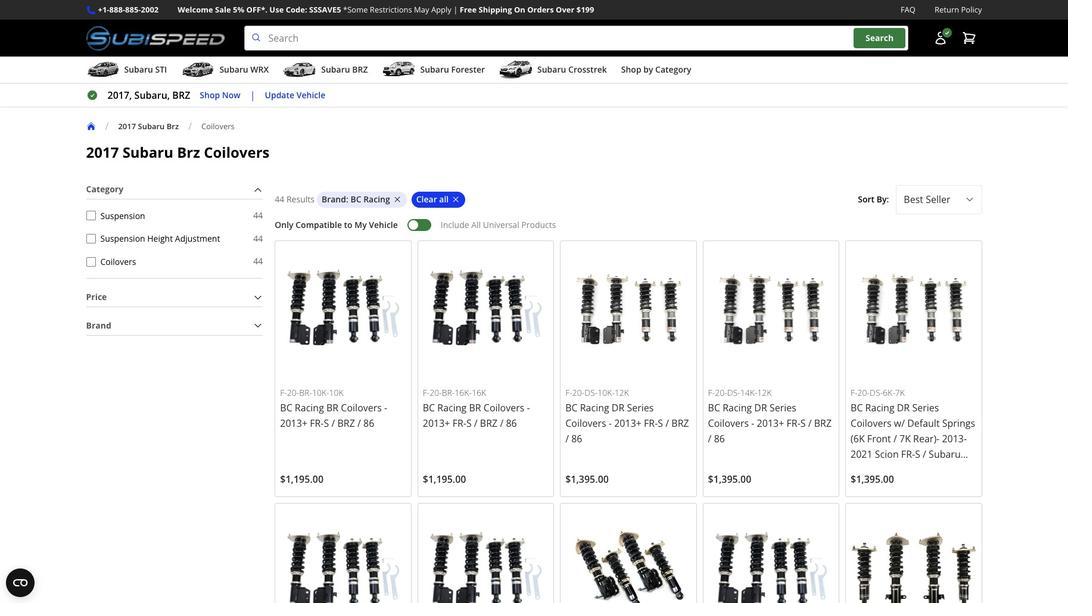 Task type: vqa. For each thing, say whether or not it's contained in the screenshot.


Task type: locate. For each thing, give the bounding box(es) containing it.
code:
[[286, 4, 307, 15]]

| left free
[[454, 4, 458, 15]]

44 for suspension height adjustment
[[253, 233, 263, 244]]

10k
[[329, 388, 344, 399]]

bc racing dr series coilovers - 2013+ fr-s / brz / 86 image
[[566, 246, 692, 372], [708, 246, 835, 372]]

dr inside bc racing dr series coilovers w/ default springs (6k front / 7k rear)- 2013- 2021 scion fr-s / subaru brz / toyota 86
[[898, 402, 910, 415]]

subaru inside subaru wrx dropdown button
[[220, 64, 248, 75]]

1 horizontal spatial bc racing br coilovers - 2013+ fr-s / brz / 86
[[423, 402, 530, 430]]

bc down f-20-br-10k-10k
[[280, 402, 292, 415]]

2 f- from the left
[[423, 388, 430, 399]]

$199
[[577, 4, 595, 15]]

0 vertical spatial shop
[[622, 64, 642, 75]]

16k
[[472, 388, 486, 399]]

bc racing dr series coilovers - 2013+ fr-s / brz / 86 image for f-20-ds-14k-12k
[[708, 246, 835, 372]]

12k for 14k-
[[758, 388, 772, 399]]

0 horizontal spatial ds-
[[585, 388, 598, 399]]

subaru right a subaru brz thumbnail image
[[321, 64, 350, 75]]

bc racing br coilovers - 2013+ fr-s / brz / 86 for 10k
[[280, 402, 388, 430]]

subaru down 2017 subaru brz
[[123, 143, 173, 162]]

1 horizontal spatial br
[[469, 402, 481, 415]]

return policy
[[935, 4, 983, 15]]

select... image
[[965, 195, 975, 205]]

2 horizontal spatial series
[[913, 402, 940, 415]]

1 vertical spatial vehicle
[[369, 219, 398, 231]]

bc right the :
[[351, 194, 362, 205]]

(6k
[[851, 433, 865, 446]]

bc for f-20-br-16k-16k
[[423, 402, 435, 415]]

2017 for 2017 subaru brz coilovers
[[86, 143, 119, 162]]

all
[[472, 219, 481, 231]]

shop inside shop by category dropdown button
[[622, 64, 642, 75]]

clear all
[[416, 194, 449, 205]]

1 $1,195.00 from the left
[[280, 473, 324, 486]]

1 vertical spatial 7k
[[900, 433, 911, 446]]

2 bc racing dr series coilovers - 2013+ fr-s / brz / 86 image from the left
[[708, 246, 835, 372]]

bc down the "f-20-ds-6k-7k"
[[851, 402, 863, 415]]

2 $1,395.00 from the left
[[708, 473, 752, 486]]

br- for 16k-
[[442, 388, 455, 399]]

1 horizontal spatial shop
[[622, 64, 642, 75]]

fr- inside bc racing dr series coilovers w/ default springs (6k front / 7k rear)- 2013- 2021 scion fr-s / subaru brz / toyota 86
[[902, 448, 916, 461]]

search button
[[854, 28, 906, 48]]

$1,395.00
[[566, 473, 609, 486], [708, 473, 752, 486], [851, 473, 895, 486]]

1 horizontal spatial ds-
[[728, 388, 741, 399]]

racing right the :
[[364, 194, 390, 205]]

0 vertical spatial 2017
[[118, 121, 136, 132]]

shop left now
[[200, 89, 220, 101]]

bc racing br coilovers - 2013+ fr-s / brz / 86
[[280, 402, 388, 430], [423, 402, 530, 430]]

2 horizontal spatial dr
[[898, 402, 910, 415]]

only
[[275, 219, 294, 231]]

subaru sti button
[[86, 59, 167, 83]]

:
[[346, 194, 349, 205]]

2 br from the left
[[469, 402, 481, 415]]

1 horizontal spatial bc racing br coilovers - 2013+ fr-s / brz / 86 image
[[423, 246, 549, 372]]

suspension right suspension button
[[100, 210, 145, 221]]

subaru brz
[[321, 64, 368, 75]]

1 10k- from the left
[[312, 388, 329, 399]]

brz inside dropdown button
[[352, 64, 368, 75]]

1 horizontal spatial |
[[454, 4, 458, 15]]

racing for f-20-ds-6k-7k
[[866, 402, 895, 415]]

bc for f-20-ds-6k-7k
[[851, 402, 863, 415]]

Coilovers button
[[86, 257, 96, 267]]

br down 16k
[[469, 402, 481, 415]]

888-
[[109, 4, 125, 15]]

+1-888-885-2002
[[98, 4, 159, 15]]

0 vertical spatial brz
[[167, 121, 179, 132]]

f-20-br-16k-16k
[[423, 388, 486, 399]]

0 horizontal spatial $1,395.00
[[566, 473, 609, 486]]

2 bc racing br coilovers - 2013+ fr-s / brz / 86 from the left
[[423, 402, 530, 430]]

5 f- from the left
[[851, 388, 858, 399]]

racing down the "f-20-ds-6k-7k"
[[866, 402, 895, 415]]

86
[[364, 417, 374, 430], [506, 417, 517, 430], [572, 433, 583, 446], [714, 433, 725, 446], [910, 464, 921, 477]]

3 series from the left
[[913, 402, 940, 415]]

885-
[[125, 4, 141, 15]]

7k
[[896, 388, 905, 399], [900, 433, 911, 446]]

+1-
[[98, 4, 109, 15]]

1 suspension from the top
[[100, 210, 145, 221]]

subaru inside subaru brz dropdown button
[[321, 64, 350, 75]]

0 horizontal spatial bc racing dr series coilovers - 2013+ fr-s / brz / 86 image
[[566, 246, 692, 372]]

bc for f-20-ds-14k-12k
[[708, 402, 721, 415]]

subaru down subaru,
[[138, 121, 165, 132]]

orders
[[528, 4, 554, 15]]

subaru left forester
[[421, 64, 449, 75]]

subaru for subaru crosstrek
[[538, 64, 566, 75]]

1 vertical spatial brz
[[177, 143, 200, 162]]

vehicle inside button
[[297, 89, 326, 101]]

1 br from the left
[[327, 402, 339, 415]]

subaru inside subaru crosstrek dropdown button
[[538, 64, 566, 75]]

series down f-20-ds-14k-12k
[[770, 402, 797, 415]]

series up "default" at the bottom of page
[[913, 402, 940, 415]]

universal
[[483, 219, 520, 231]]

br for 16k
[[469, 402, 481, 415]]

subaru left 'sti' in the left of the page
[[124, 64, 153, 75]]

suspension for suspension height adjustment
[[100, 233, 145, 245]]

3 dr from the left
[[898, 402, 910, 415]]

0 horizontal spatial bc racing dr series coilovers - 2013+ fr-s / brz / 86
[[566, 402, 689, 446]]

subaru inside bc racing dr series coilovers w/ default springs (6k front / 7k rear)- 2013- 2021 scion fr-s / subaru brz / toyota 86
[[929, 448, 961, 461]]

vehicle right my at left
[[369, 219, 398, 231]]

subaru down 2013-
[[929, 448, 961, 461]]

update
[[265, 89, 295, 101]]

3 f- from the left
[[566, 388, 573, 399]]

$1,395.00 for 14k-
[[708, 473, 752, 486]]

brz up category dropdown button
[[177, 143, 200, 162]]

welcome
[[178, 4, 213, 15]]

subaru up now
[[220, 64, 248, 75]]

20-
[[287, 388, 299, 399], [430, 388, 442, 399], [573, 388, 585, 399], [715, 388, 728, 399], [858, 388, 870, 399]]

series for f-20-ds-6k-7k
[[913, 402, 940, 415]]

bc racing dr series coilovers - 2013+ fr-s / brz / 86 image for f-20-ds-10k-12k
[[566, 246, 692, 372]]

10k- for dr
[[598, 388, 615, 399]]

racing down f-20-ds-10k-12k
[[580, 402, 610, 415]]

subaru crosstrek
[[538, 64, 607, 75]]

2 10k- from the left
[[598, 388, 615, 399]]

brand for brand
[[86, 320, 111, 331]]

1 bc racing br coilovers - 2013+ fr-s / brz / 86 from the left
[[280, 402, 388, 430]]

2013+ down f-20-br-16k-16k
[[423, 417, 450, 430]]

4 20- from the left
[[715, 388, 728, 399]]

series down f-20-ds-10k-12k
[[627, 402, 654, 415]]

5 20- from the left
[[858, 388, 870, 399]]

f- for f-20-ds-10k-12k
[[566, 388, 573, 399]]

2 suspension from the top
[[100, 233, 145, 245]]

bc racing dr series coilovers - 2013+ fr-s / brz / 86 down f-20-ds-10k-12k
[[566, 402, 689, 446]]

1 horizontal spatial 10k-
[[598, 388, 615, 399]]

1 dr from the left
[[612, 402, 625, 415]]

price button
[[86, 289, 263, 307]]

1 vertical spatial subaru
[[123, 143, 173, 162]]

brz inside bc racing dr series coilovers w/ default springs (6k front / 7k rear)- 2013- 2021 scion fr-s / subaru brz / toyota 86
[[851, 464, 869, 477]]

br-
[[299, 388, 312, 399], [442, 388, 455, 399]]

44 results
[[275, 194, 315, 205]]

racing inside bc racing dr series coilovers w/ default springs (6k front / 7k rear)- 2013- 2021 scion fr-s / subaru brz / toyota 86
[[866, 402, 895, 415]]

1 bc racing dr series coilovers - 2013+ fr-s / brz / 86 from the left
[[566, 402, 689, 446]]

0 horizontal spatial bc racing br coilovers - 2013+ fr-s / brz / 86 image
[[280, 246, 406, 372]]

1 bc racing dr series coilovers - 2013+ fr-s / brz / 86 image from the left
[[566, 246, 692, 372]]

ds-
[[585, 388, 598, 399], [728, 388, 741, 399], [870, 388, 883, 399]]

s
[[324, 417, 329, 430], [467, 417, 472, 430], [658, 417, 664, 430], [801, 417, 806, 430], [916, 448, 921, 461]]

1 horizontal spatial br-
[[442, 388, 455, 399]]

7k up w/
[[896, 388, 905, 399]]

1 vertical spatial brand
[[86, 320, 111, 331]]

5%
[[233, 4, 245, 15]]

1 f- from the left
[[280, 388, 287, 399]]

1 ds- from the left
[[585, 388, 598, 399]]

7k inside bc racing dr series coilovers w/ default springs (6k front / 7k rear)- 2013- 2021 scion fr-s / subaru brz / toyota 86
[[900, 433, 911, 446]]

bc racing br coilovers - 2013+ fr-s / brz / 86 image
[[280, 246, 406, 372], [423, 246, 549, 372]]

wrx
[[251, 64, 269, 75]]

br- left 10k
[[299, 388, 312, 399]]

Suspension Height Adjustment button
[[86, 234, 96, 244]]

2 br- from the left
[[442, 388, 455, 399]]

bc racing br coilovers - 2013+ fr-s / brz / 86 for 16k
[[423, 402, 530, 430]]

2 horizontal spatial $1,395.00
[[851, 473, 895, 486]]

w/
[[895, 417, 905, 430]]

subaru left crosstrek
[[538, 64, 566, 75]]

scion
[[875, 448, 899, 461]]

3 $1,395.00 from the left
[[851, 473, 895, 486]]

$1,395.00 for 10k-
[[566, 473, 609, 486]]

br down 10k
[[327, 402, 339, 415]]

1 vertical spatial suspension
[[100, 233, 145, 245]]

2013+ down f-20-ds-10k-12k
[[615, 417, 642, 430]]

2017 subaru brz link down 2017, subaru, brz
[[118, 121, 179, 132]]

1 horizontal spatial $1,395.00
[[708, 473, 752, 486]]

bc down f-20-br-16k-16k
[[423, 402, 435, 415]]

br for 10k
[[327, 402, 339, 415]]

on
[[514, 4, 526, 15]]

brand up only compatible to my vehicle
[[322, 194, 346, 205]]

bc racing br coilovers 8k/9k swift springs - 2013+ fr-s / brz / 86 image
[[708, 509, 835, 604]]

1 bc racing br coilovers - 2013+ fr-s / brz / 86 image from the left
[[280, 246, 406, 372]]

dr
[[612, 402, 625, 415], [755, 402, 768, 415], [898, 402, 910, 415]]

a subaru forester thumbnail image image
[[382, 61, 416, 79]]

subaru for subaru sti
[[124, 64, 153, 75]]

0 horizontal spatial vehicle
[[297, 89, 326, 101]]

2 ds- from the left
[[728, 388, 741, 399]]

1 horizontal spatial dr
[[755, 402, 768, 415]]

0 vertical spatial |
[[454, 4, 458, 15]]

racing down f-20-br-16k-16k
[[438, 402, 467, 415]]

bc racing br coilovers w/ swift springs extreme low (16k front / 16k rear) - 2013-2021 scion fr-s / subaru brz / toyota 86 image
[[851, 509, 977, 604]]

2 bc racing dr series coilovers - 2013+ fr-s / brz / 86 from the left
[[708, 402, 832, 446]]

0 horizontal spatial br-
[[299, 388, 312, 399]]

fr-
[[310, 417, 324, 430], [453, 417, 467, 430], [644, 417, 658, 430], [787, 417, 801, 430], [902, 448, 916, 461]]

subaru inside subaru forester dropdown button
[[421, 64, 449, 75]]

sti
[[155, 64, 167, 75]]

subaru inside subaru sti dropdown button
[[124, 64, 153, 75]]

f-20-ds-6k-7k
[[851, 388, 905, 399]]

brand down price
[[86, 320, 111, 331]]

2 horizontal spatial ds-
[[870, 388, 883, 399]]

1 horizontal spatial $1,195.00
[[423, 473, 466, 486]]

bc racing br coilovers - 2013+ fr-s / brz / 86 image for 16k
[[423, 246, 549, 372]]

10k-
[[312, 388, 329, 399], [598, 388, 615, 399]]

0 horizontal spatial |
[[250, 89, 255, 102]]

brz for 2017 subaru brz
[[167, 121, 179, 132]]

coilovers up front
[[851, 417, 892, 430]]

a subaru brz thumbnail image image
[[283, 61, 317, 79]]

vehicle
[[297, 89, 326, 101], [369, 219, 398, 231]]

2017 down home icon on the top left of page
[[86, 143, 119, 162]]

subaru for subaru brz
[[321, 64, 350, 75]]

12k
[[615, 388, 629, 399], [758, 388, 772, 399]]

0 horizontal spatial 12k
[[615, 388, 629, 399]]

coilovers down f-20-ds-14k-12k
[[708, 417, 749, 430]]

series inside bc racing dr series coilovers w/ default springs (6k front / 7k rear)- 2013- 2021 scion fr-s / subaru brz / toyota 86
[[913, 402, 940, 415]]

3 ds- from the left
[[870, 388, 883, 399]]

1 br- from the left
[[299, 388, 312, 399]]

brz up 2017 subaru brz coilovers
[[167, 121, 179, 132]]

series
[[627, 402, 654, 415], [770, 402, 797, 415], [913, 402, 940, 415]]

bc racing br coilovers - 2013+ fr-s / brz / 86 down 16k
[[423, 402, 530, 430]]

br- left 16k
[[442, 388, 455, 399]]

f-20-br-10k-10k
[[280, 388, 344, 399]]

1 series from the left
[[627, 402, 654, 415]]

1 horizontal spatial bc racing dr series coilovers - 2013+ fr-s / brz / 86 image
[[708, 246, 835, 372]]

2 dr from the left
[[755, 402, 768, 415]]

0 vertical spatial suspension
[[100, 210, 145, 221]]

ds- for 14k-
[[728, 388, 741, 399]]

bc racing dr series coilovers - 2013+ fr-s / brz / 86 down 14k-
[[708, 402, 832, 446]]

shop for shop now
[[200, 89, 220, 101]]

vehicle down a subaru brz thumbnail image
[[297, 89, 326, 101]]

racing down f-20-ds-14k-12k
[[723, 402, 752, 415]]

bc down f-20-ds-14k-12k
[[708, 402, 721, 415]]

subaru for subaru wrx
[[220, 64, 248, 75]]

brand
[[322, 194, 346, 205], [86, 320, 111, 331]]

0 horizontal spatial 10k-
[[312, 388, 329, 399]]

44
[[275, 194, 285, 205], [253, 210, 263, 221], [253, 233, 263, 244], [253, 256, 263, 267]]

racing down f-20-br-10k-10k
[[295, 402, 324, 415]]

1 horizontal spatial brand
[[322, 194, 346, 205]]

ds- for 6k-
[[870, 388, 883, 399]]

| right now
[[250, 89, 255, 102]]

0 horizontal spatial series
[[627, 402, 654, 415]]

-
[[384, 402, 388, 415], [527, 402, 530, 415], [609, 417, 612, 430], [752, 417, 755, 430]]

off*.
[[247, 4, 268, 15]]

bc racing dr series coilovers - 2013+ fr-s / brz / 86 for f-20-ds-14k-12k
[[708, 402, 832, 446]]

|
[[454, 4, 458, 15], [250, 89, 255, 102]]

4 f- from the left
[[708, 388, 715, 399]]

0 horizontal spatial br
[[327, 402, 339, 415]]

0 horizontal spatial bc racing br coilovers - 2013+ fr-s / brz / 86
[[280, 402, 388, 430]]

2017
[[118, 121, 136, 132], [86, 143, 119, 162]]

forester
[[451, 64, 485, 75]]

3 20- from the left
[[573, 388, 585, 399]]

2 $1,195.00 from the left
[[423, 473, 466, 486]]

2 bc racing br coilovers - 2013+ fr-s / brz / 86 image from the left
[[423, 246, 549, 372]]

clear
[[416, 194, 437, 205]]

2013+ down 14k-
[[757, 417, 785, 430]]

0 vertical spatial subaru
[[138, 121, 165, 132]]

button image
[[934, 31, 948, 45]]

1 horizontal spatial series
[[770, 402, 797, 415]]

0 horizontal spatial brand
[[86, 320, 111, 331]]

a subaru wrx thumbnail image image
[[181, 61, 215, 79]]

0 horizontal spatial $1,195.00
[[280, 473, 324, 486]]

dr down 14k-
[[755, 402, 768, 415]]

results
[[287, 194, 315, 205]]

1 vertical spatial |
[[250, 89, 255, 102]]

bc racing br coilovers - 2013+ fr-s / brz / 86 image for 10k
[[280, 246, 406, 372]]

brand inside dropdown button
[[86, 320, 111, 331]]

2017 down 2017,
[[118, 121, 136, 132]]

shop inside shop now link
[[200, 89, 220, 101]]

bc for f-20-br-10k-10k
[[280, 402, 292, 415]]

suspension right suspension height adjustment button
[[100, 233, 145, 245]]

2 20- from the left
[[430, 388, 442, 399]]

toyota
[[877, 464, 907, 477]]

1 horizontal spatial bc racing dr series coilovers - 2013+ fr-s / brz / 86
[[708, 402, 832, 446]]

crosstrek
[[569, 64, 607, 75]]

bc racing dr series coilovers - 2013+ fr-s / brz / 86
[[566, 402, 689, 446], [708, 402, 832, 446]]

1 vertical spatial 2017
[[86, 143, 119, 162]]

0 vertical spatial vehicle
[[297, 89, 326, 101]]

dr down f-20-ds-10k-12k
[[612, 402, 625, 415]]

open widget image
[[6, 569, 35, 598]]

$1,195.00 for 16k-
[[423, 473, 466, 486]]

1 $1,395.00 from the left
[[566, 473, 609, 486]]

0 horizontal spatial dr
[[612, 402, 625, 415]]

1 horizontal spatial 12k
[[758, 388, 772, 399]]

1 vertical spatial shop
[[200, 89, 220, 101]]

2013+ down f-20-br-10k-10k
[[280, 417, 308, 430]]

shop left by on the top right of the page
[[622, 64, 642, 75]]

0 vertical spatial brand
[[322, 194, 346, 205]]

dr up w/
[[898, 402, 910, 415]]

2 series from the left
[[770, 402, 797, 415]]

bc inside bc racing dr series coilovers w/ default springs (6k front / 7k rear)- 2013- 2021 scion fr-s / subaru brz / toyota 86
[[851, 402, 863, 415]]

7k down w/
[[900, 433, 911, 446]]

1 20- from the left
[[287, 388, 299, 399]]

subaru
[[138, 121, 165, 132], [123, 143, 173, 162]]

0 horizontal spatial shop
[[200, 89, 220, 101]]

bc down f-20-ds-10k-12k
[[566, 402, 578, 415]]

2017, subaru, brz
[[108, 89, 190, 102]]

bc racing br coilovers - 2013+ fr-s / brz / 86 down 10k
[[280, 402, 388, 430]]

height
[[147, 233, 173, 245]]

br
[[327, 402, 339, 415], [469, 402, 481, 415]]

4 2013+ from the left
[[757, 417, 785, 430]]

2 12k from the left
[[758, 388, 772, 399]]

racing for f-20-br-10k-10k
[[295, 402, 324, 415]]

1 12k from the left
[[615, 388, 629, 399]]



Task type: describe. For each thing, give the bounding box(es) containing it.
+1-888-885-2002 link
[[98, 4, 159, 16]]

bc racing br coilovers - 2013+ ft86 swift springs 10k-8k image
[[280, 509, 406, 604]]

update vehicle button
[[265, 89, 326, 102]]

search
[[866, 32, 894, 44]]

20- for f-20-ds-6k-7k
[[858, 388, 870, 399]]

series for f-20-ds-10k-12k
[[627, 402, 654, 415]]

adjustment
[[175, 233, 220, 245]]

products
[[522, 219, 556, 231]]

sort
[[859, 194, 875, 205]]

3 2013+ from the left
[[615, 417, 642, 430]]

bc racing br coilovers (extreme low) - 2013+ fr-s / brz / 86 image
[[566, 509, 692, 604]]

coilovers down f-20-ds-10k-12k
[[566, 417, 607, 430]]

return
[[935, 4, 960, 15]]

10k- for br
[[312, 388, 329, 399]]

0 vertical spatial 7k
[[896, 388, 905, 399]]

$1,395.00 for 6k-
[[851, 473, 895, 486]]

shop for shop by category
[[622, 64, 642, 75]]

to
[[344, 219, 353, 231]]

rear)-
[[914, 433, 940, 446]]

coilovers down 16k
[[484, 402, 525, 415]]

bc racing br coilovers - 2013+ ft86 swift springs 6k-7k image
[[423, 509, 549, 604]]

14k-
[[741, 388, 758, 399]]

20- for f-20-br-10k-10k
[[287, 388, 299, 399]]

subaru,
[[134, 89, 170, 102]]

1 horizontal spatial vehicle
[[369, 219, 398, 231]]

shipping
[[479, 4, 512, 15]]

16k-
[[455, 388, 472, 399]]

20- for f-20-br-16k-16k
[[430, 388, 442, 399]]

subaru for 2017 subaru brz
[[138, 121, 165, 132]]

brz for 2017 subaru brz coilovers
[[177, 143, 200, 162]]

category
[[656, 64, 692, 75]]

restrictions
[[370, 4, 412, 15]]

racing for f-20-br-16k-16k
[[438, 402, 467, 415]]

2017,
[[108, 89, 132, 102]]

f- for f-20-br-16k-16k
[[423, 388, 430, 399]]

only compatible to my vehicle
[[275, 219, 398, 231]]

welcome sale 5% off*. use code: sssave5
[[178, 4, 341, 15]]

category button
[[86, 181, 263, 199]]

shop now
[[200, 89, 241, 101]]

include all universal products
[[441, 219, 556, 231]]

subaru brz button
[[283, 59, 368, 83]]

6k-
[[883, 388, 896, 399]]

ds- for 10k-
[[585, 388, 598, 399]]

2017 for 2017 subaru brz
[[118, 121, 136, 132]]

subaru wrx
[[220, 64, 269, 75]]

subaru forester
[[421, 64, 485, 75]]

20- for f-20-ds-14k-12k
[[715, 388, 728, 399]]

f- for f-20-ds-14k-12k
[[708, 388, 715, 399]]

use
[[270, 4, 284, 15]]

44 for suspension
[[253, 210, 263, 221]]

bc racing dr series coilovers w/ default springs (6k front / 7k rear)- 2013-2021 scion fr-s / subaru brz / toyota 86 image
[[851, 246, 977, 372]]

update vehicle
[[265, 89, 326, 101]]

brand for brand : bc racing
[[322, 194, 346, 205]]

all
[[439, 194, 449, 205]]

subaru forester button
[[382, 59, 485, 83]]

Suspension button
[[86, 211, 96, 221]]

dr for 14k-
[[755, 402, 768, 415]]

dr for 6k-
[[898, 402, 910, 415]]

faq
[[901, 4, 916, 15]]

2013-
[[943, 433, 967, 446]]

suspension height adjustment
[[100, 233, 220, 245]]

coilovers link
[[201, 121, 244, 132]]

my
[[355, 219, 367, 231]]

44 for coilovers
[[253, 256, 263, 267]]

shop by category
[[622, 64, 692, 75]]

*some
[[343, 4, 368, 15]]

f- for f-20-br-10k-10k
[[280, 388, 287, 399]]

coilovers down coilovers link on the top left
[[204, 143, 270, 162]]

brand : bc racing
[[322, 194, 390, 205]]

bc for f-20-ds-10k-12k
[[566, 402, 578, 415]]

f- for f-20-ds-6k-7k
[[851, 388, 858, 399]]

may
[[414, 4, 430, 15]]

suspension for suspension
[[100, 210, 145, 221]]

by
[[644, 64, 654, 75]]

coilovers down 10k
[[341, 402, 382, 415]]

2017 subaru brz link down subaru,
[[118, 121, 188, 132]]

a subaru sti thumbnail image image
[[86, 61, 120, 79]]

coilovers right coilovers button
[[100, 256, 136, 268]]

racing for f-20-ds-14k-12k
[[723, 402, 752, 415]]

default
[[908, 417, 940, 430]]

shop now link
[[200, 89, 241, 102]]

86 inside bc racing dr series coilovers w/ default springs (6k front / 7k rear)- 2013- 2021 scion fr-s / subaru brz / toyota 86
[[910, 464, 921, 477]]

1 2013+ from the left
[[280, 417, 308, 430]]

sale
[[215, 4, 231, 15]]

subaru sti
[[124, 64, 167, 75]]

br- for 10k-
[[299, 388, 312, 399]]

bc racing dr series coilovers w/ default springs (6k front / 7k rear)- 2013- 2021 scion fr-s / subaru brz / toyota 86
[[851, 402, 976, 477]]

compatible
[[296, 219, 342, 231]]

2002
[[141, 4, 159, 15]]

search input field
[[244, 26, 909, 51]]

subispeed logo image
[[86, 26, 225, 51]]

springs
[[943, 417, 976, 430]]

coilovers inside bc racing dr series coilovers w/ default springs (6k front / 7k rear)- 2013- 2021 scion fr-s / subaru brz / toyota 86
[[851, 417, 892, 430]]

faq link
[[901, 4, 916, 16]]

front
[[868, 433, 892, 446]]

home image
[[86, 122, 96, 131]]

by:
[[877, 194, 890, 205]]

2021
[[851, 448, 873, 461]]

bc racing dr series coilovers - 2013+ fr-s / brz / 86 for f-20-ds-10k-12k
[[566, 402, 689, 446]]

include
[[441, 219, 469, 231]]

f-20-ds-14k-12k
[[708, 388, 772, 399]]

12k for 10k-
[[615, 388, 629, 399]]

free
[[460, 4, 477, 15]]

price
[[86, 292, 107, 303]]

2017 subaru brz coilovers
[[86, 143, 270, 162]]

subaru for 2017 subaru brz coilovers
[[123, 143, 173, 162]]

category
[[86, 184, 123, 195]]

f-20-ds-10k-12k
[[566, 388, 629, 399]]

s inside bc racing dr series coilovers w/ default springs (6k front / 7k rear)- 2013- 2021 scion fr-s / subaru brz / toyota 86
[[916, 448, 921, 461]]

2 2013+ from the left
[[423, 417, 450, 430]]

2017 subaru brz
[[118, 121, 179, 132]]

$1,195.00 for 10k-
[[280, 473, 324, 486]]

return policy link
[[935, 4, 983, 16]]

shop by category button
[[622, 59, 692, 83]]

subaru for subaru forester
[[421, 64, 449, 75]]

now
[[222, 89, 241, 101]]

Select... button
[[897, 185, 983, 214]]

coilovers down shop now link
[[201, 121, 235, 132]]

brand button
[[86, 317, 263, 335]]

apply
[[432, 4, 452, 15]]

subaru crosstrek button
[[500, 59, 607, 83]]

*some restrictions may apply | free shipping on orders over $199
[[343, 4, 595, 15]]

sort by:
[[859, 194, 890, 205]]

a subaru crosstrek thumbnail image image
[[500, 61, 533, 79]]

20- for f-20-ds-10k-12k
[[573, 388, 585, 399]]

subaru wrx button
[[181, 59, 269, 83]]

series for f-20-ds-14k-12k
[[770, 402, 797, 415]]

policy
[[962, 4, 983, 15]]

dr for 10k-
[[612, 402, 625, 415]]

racing for f-20-ds-10k-12k
[[580, 402, 610, 415]]



